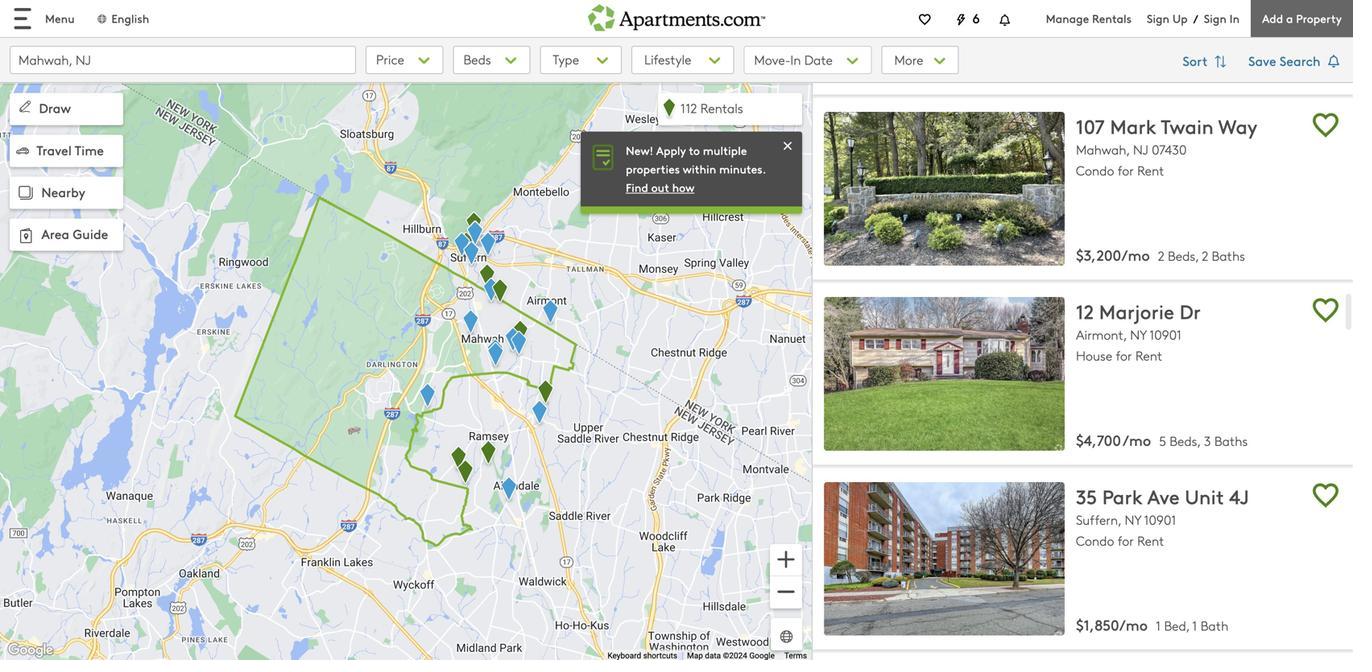Task type: locate. For each thing, give the bounding box(es) containing it.
0 horizontal spatial rentals
[[701, 99, 743, 117]]

beds button
[[453, 46, 530, 74]]

travel time
[[36, 141, 104, 159]]

margin image left draw
[[16, 98, 34, 116]]

1 horizontal spatial 1
[[1192, 617, 1197, 635]]

107 mark twain way mahwah, nj 07430 condo for rent
[[1076, 113, 1258, 179]]

0 horizontal spatial 2
[[1158, 247, 1165, 265]]

park
[[1102, 483, 1143, 510]]

1 horizontal spatial rentals
[[1092, 10, 1132, 26]]

$1,850/mo 1 bed, 1 bath
[[1076, 615, 1229, 635]]

0 horizontal spatial in
[[791, 51, 801, 68]]

condo inside 35 park ave unit 4j suffern, ny 10901 condo for rent
[[1076, 532, 1114, 550]]

condo
[[1076, 162, 1114, 179], [1076, 532, 1114, 550]]

in inside button
[[791, 51, 801, 68]]

1 vertical spatial margin image
[[16, 144, 29, 157]]

more
[[894, 51, 927, 68]]

in left add
[[1230, 10, 1240, 26]]

ny inside 35 park ave unit 4j suffern, ny 10901 condo for rent
[[1125, 511, 1141, 529]]

0 vertical spatial beds,
[[1168, 247, 1199, 265]]

bath
[[1201, 617, 1229, 635]]

ny down park
[[1125, 511, 1141, 529]]

1 right bed,
[[1192, 617, 1197, 635]]

baths inside $3,200/mo 2 beds, 2 baths
[[1212, 247, 1245, 265]]

12 marjorie dr airmont, ny 10901 house for rent
[[1076, 298, 1201, 364]]

way
[[1218, 113, 1258, 140]]

beds, inside $3,200/mo 2 beds, 2 baths
[[1168, 247, 1199, 265]]

find out how link
[[626, 180, 695, 195]]

more button
[[882, 46, 959, 74]]

2 vertical spatial for
[[1118, 532, 1134, 550]]

margin image
[[16, 98, 34, 116], [16, 144, 29, 157], [14, 224, 37, 247]]

Location or Point of Interest text field
[[10, 46, 356, 74]]

10901 down "ave"
[[1144, 511, 1176, 529]]

rent down "marjorie"
[[1136, 347, 1163, 364]]

rentals inside "manage rentals sign up / sign in"
[[1092, 10, 1132, 26]]

10901
[[1150, 326, 1182, 344], [1144, 511, 1176, 529]]

condo down suffern,
[[1076, 532, 1114, 550]]

for
[[1118, 162, 1134, 179], [1116, 347, 1132, 364], [1118, 532, 1134, 550]]

beds
[[464, 50, 491, 68]]

rentals right 112
[[701, 99, 743, 117]]

0 vertical spatial in
[[1230, 10, 1240, 26]]

0 vertical spatial rent
[[1137, 162, 1164, 179]]

margin image inside draw button
[[16, 98, 34, 116]]

$3,200/mo
[[1076, 245, 1150, 265]]

rent
[[1137, 162, 1164, 179], [1136, 347, 1163, 364], [1137, 532, 1164, 550]]

35 park ave unit 4j suffern, ny 10901 condo for rent
[[1076, 483, 1249, 550]]

1 horizontal spatial sign
[[1204, 10, 1227, 26]]

rent down "ave"
[[1137, 532, 1164, 550]]

building photo - 35 park ave image
[[824, 482, 1065, 636]]

sign
[[1147, 10, 1170, 26], [1204, 10, 1227, 26]]

in
[[1230, 10, 1240, 26], [791, 51, 801, 68]]

10901 down dr at right
[[1150, 326, 1182, 344]]

margin image
[[14, 182, 37, 205]]

12
[[1076, 298, 1094, 325]]

5
[[1159, 432, 1166, 450]]

satellite view image
[[777, 628, 796, 646]]

beds, right 5
[[1170, 432, 1201, 450]]

0 vertical spatial for
[[1118, 162, 1134, 179]]

building photo - 107 mark twain way image
[[824, 112, 1065, 266]]

1 vertical spatial rent
[[1136, 347, 1163, 364]]

1 vertical spatial condo
[[1076, 532, 1114, 550]]

baths
[[1212, 247, 1245, 265], [1215, 432, 1248, 450]]

margin image left the travel
[[16, 144, 29, 157]]

nearby link
[[10, 177, 123, 209]]

1 sign from the left
[[1147, 10, 1170, 26]]

1 vertical spatial in
[[791, 51, 801, 68]]

1 vertical spatial ny
[[1125, 511, 1141, 529]]

margin image left area
[[14, 224, 37, 247]]

sign right /
[[1204, 10, 1227, 26]]

2 condo from the top
[[1076, 532, 1114, 550]]

1 vertical spatial rentals
[[701, 99, 743, 117]]

area
[[41, 225, 69, 243]]

find
[[626, 180, 648, 195]]

for inside 12 marjorie dr airmont, ny 10901 house for rent
[[1116, 347, 1132, 364]]

sign left up
[[1147, 10, 1170, 26]]

margin image for area guide
[[14, 224, 37, 247]]

1
[[1156, 617, 1161, 635], [1192, 617, 1197, 635]]

0 horizontal spatial 1
[[1156, 617, 1161, 635]]

in left date
[[791, 51, 801, 68]]

google image
[[4, 640, 57, 661]]

for down nj
[[1118, 162, 1134, 179]]

baths inside $4,700 /mo 5 beds, 3 baths
[[1215, 432, 1248, 450]]

price
[[376, 50, 404, 68]]

rentals
[[1092, 10, 1132, 26], [701, 99, 743, 117]]

2 vertical spatial rent
[[1137, 532, 1164, 550]]

1 condo from the top
[[1076, 162, 1114, 179]]

1 vertical spatial beds,
[[1170, 432, 1201, 450]]

twain
[[1161, 113, 1214, 140]]

1 vertical spatial baths
[[1215, 432, 1248, 450]]

rent inside 107 mark twain way mahwah, nj 07430 condo for rent
[[1137, 162, 1164, 179]]

price button
[[366, 46, 443, 74]]

beds,
[[1168, 247, 1199, 265], [1170, 432, 1201, 450]]

ny
[[1130, 326, 1147, 344], [1125, 511, 1141, 529]]

/
[[1193, 11, 1198, 26]]

ny down "marjorie"
[[1130, 326, 1147, 344]]

condo down mahwah,
[[1076, 162, 1114, 179]]

travel
[[36, 141, 72, 159]]

2
[[1158, 247, 1165, 265], [1202, 247, 1208, 265]]

ny inside 12 marjorie dr airmont, ny 10901 house for rent
[[1130, 326, 1147, 344]]

2 vertical spatial margin image
[[14, 224, 37, 247]]

1 left bed,
[[1156, 617, 1161, 635]]

0 vertical spatial baths
[[1212, 247, 1245, 265]]

07430
[[1152, 141, 1187, 158]]

0 horizontal spatial sign
[[1147, 10, 1170, 26]]

area guide
[[41, 225, 108, 243]]

10901 inside 35 park ave unit 4j suffern, ny 10901 condo for rent
[[1144, 511, 1176, 529]]

out
[[651, 180, 669, 195]]

manage rentals sign up / sign in
[[1046, 10, 1240, 26]]

type button
[[540, 46, 622, 74]]

save
[[1249, 52, 1276, 70]]

rentals right manage
[[1092, 10, 1132, 26]]

training image
[[780, 138, 796, 154]]

for right house
[[1116, 347, 1132, 364]]

2 sign from the left
[[1204, 10, 1227, 26]]

margin image inside area guide button
[[14, 224, 37, 247]]

0 vertical spatial rentals
[[1092, 10, 1132, 26]]

112
[[681, 99, 697, 117]]

manage rentals link
[[1046, 10, 1147, 26]]

sort button
[[1174, 46, 1239, 78]]

margin image inside travel time button
[[16, 144, 29, 157]]

1 horizontal spatial in
[[1230, 10, 1240, 26]]

rent down nj
[[1137, 162, 1164, 179]]

search
[[1280, 52, 1321, 70]]

0 vertical spatial ny
[[1130, 326, 1147, 344]]

apartments.com logo image
[[588, 0, 765, 31]]

save search
[[1249, 52, 1324, 70]]

/mo
[[1123, 430, 1151, 450]]

0 vertical spatial condo
[[1076, 162, 1114, 179]]

area guide button
[[10, 219, 123, 251]]

margin image for travel time
[[16, 144, 29, 157]]

1 2 from the left
[[1158, 247, 1165, 265]]

for down suffern,
[[1118, 532, 1134, 550]]

4j
[[1229, 483, 1249, 510]]

rent inside 35 park ave unit 4j suffern, ny 10901 condo for rent
[[1137, 532, 1164, 550]]

0 vertical spatial margin image
[[16, 98, 34, 116]]

add a property
[[1262, 10, 1342, 26]]

beds, up dr at right
[[1168, 247, 1199, 265]]

1 horizontal spatial 2
[[1202, 247, 1208, 265]]

1 vertical spatial for
[[1116, 347, 1132, 364]]

0 vertical spatial 10901
[[1150, 326, 1182, 344]]

3
[[1204, 432, 1211, 450]]

1 vertical spatial 10901
[[1144, 511, 1176, 529]]

lifestyle
[[644, 50, 691, 68]]



Task type: describe. For each thing, give the bounding box(es) containing it.
nj
[[1133, 141, 1148, 158]]

6
[[972, 9, 980, 27]]

1 1 from the left
[[1156, 617, 1161, 635]]

rent inside 12 marjorie dr airmont, ny 10901 house for rent
[[1136, 347, 1163, 364]]

lifestyle button
[[632, 46, 734, 74]]

$1,850/mo
[[1076, 615, 1148, 635]]

$4,700
[[1076, 430, 1121, 450]]

margin image for draw
[[16, 98, 34, 116]]

a
[[1286, 10, 1293, 26]]

map region
[[0, 59, 1017, 661]]

manage
[[1046, 10, 1089, 26]]

minutes.
[[719, 161, 766, 177]]

rentals for manage
[[1092, 10, 1132, 26]]

112 rentals
[[681, 99, 743, 117]]

type
[[553, 50, 579, 68]]

sign up link
[[1147, 10, 1188, 26]]

up
[[1173, 10, 1188, 26]]

how
[[672, 180, 695, 195]]

unit
[[1185, 483, 1224, 510]]

house
[[1076, 347, 1113, 364]]

multiple
[[703, 142, 747, 158]]

add
[[1262, 10, 1283, 26]]

move-in date
[[754, 51, 833, 68]]

mahwah,
[[1076, 141, 1130, 158]]

new!
[[626, 142, 653, 158]]

move-in date button
[[744, 46, 872, 74]]

107
[[1076, 113, 1105, 140]]

menu
[[45, 10, 75, 26]]

mark
[[1110, 113, 1156, 140]]

save search button
[[1249, 46, 1344, 78]]

time
[[75, 141, 104, 159]]

2 2 from the left
[[1202, 247, 1208, 265]]

english link
[[96, 10, 149, 26]]

to
[[689, 142, 700, 158]]

sign in link
[[1204, 10, 1240, 26]]

move-
[[754, 51, 791, 68]]

dr
[[1180, 298, 1201, 325]]

ave
[[1147, 483, 1180, 510]]

condo inside 107 mark twain way mahwah, nj 07430 condo for rent
[[1076, 162, 1114, 179]]

properties
[[626, 161, 680, 177]]

beds, inside $4,700 /mo 5 beds, 3 baths
[[1170, 432, 1201, 450]]

suffern,
[[1076, 511, 1121, 529]]

new! apply to multiple properties within minutes. find out how
[[626, 142, 766, 195]]

menu button
[[0, 0, 87, 37]]

draw
[[39, 99, 71, 117]]

for inside 35 park ave unit 4j suffern, ny 10901 condo for rent
[[1118, 532, 1134, 550]]

35
[[1076, 483, 1097, 510]]

apply
[[656, 142, 686, 158]]

english
[[111, 10, 149, 26]]

bed,
[[1164, 617, 1190, 635]]

nearby
[[41, 183, 85, 201]]

$4,700 /mo 5 beds, 3 baths
[[1076, 430, 1248, 450]]

rentals for 112
[[701, 99, 743, 117]]

airmont,
[[1076, 326, 1127, 344]]

marjorie
[[1099, 298, 1175, 325]]

building photo - 12 marjorie dr image
[[824, 297, 1065, 451]]

add a property link
[[1251, 0, 1353, 37]]

within
[[683, 161, 716, 177]]

sort
[[1183, 52, 1211, 70]]

for inside 107 mark twain way mahwah, nj 07430 condo for rent
[[1118, 162, 1134, 179]]

$3,200/mo 2 beds, 2 baths
[[1076, 245, 1245, 265]]

guide
[[73, 225, 108, 243]]

draw button
[[10, 93, 123, 125]]

10901 inside 12 marjorie dr airmont, ny 10901 house for rent
[[1150, 326, 1182, 344]]

travel time button
[[10, 135, 123, 167]]

property
[[1296, 10, 1342, 26]]

date
[[805, 51, 833, 68]]

in inside "manage rentals sign up / sign in"
[[1230, 10, 1240, 26]]

2 1 from the left
[[1192, 617, 1197, 635]]



Task type: vqa. For each thing, say whether or not it's contained in the screenshot.


